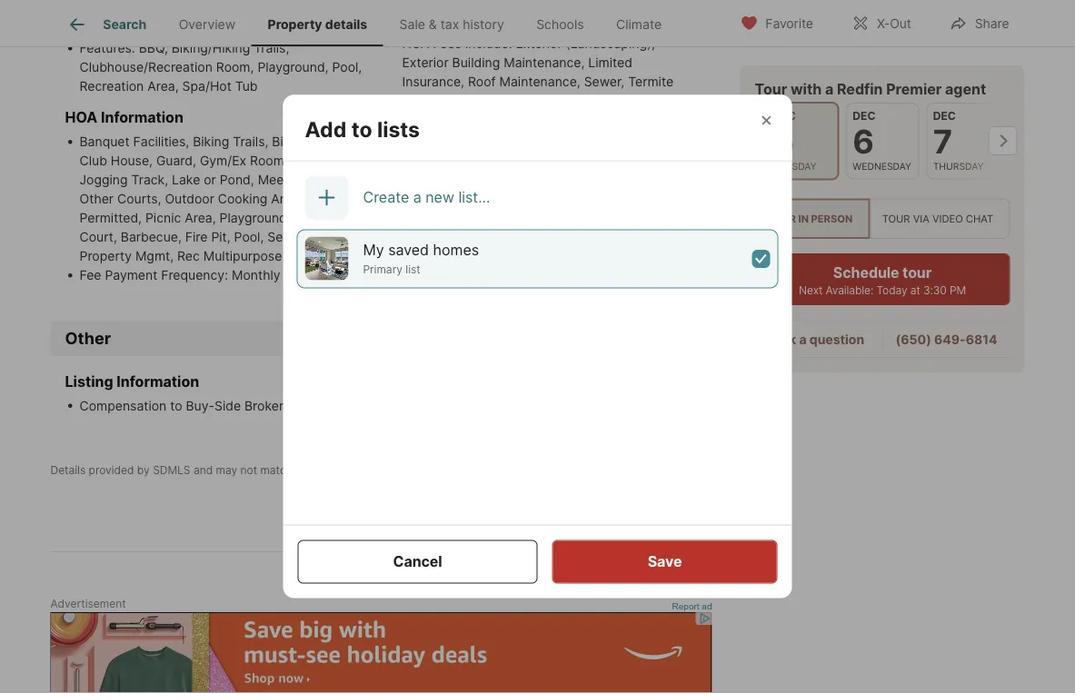 Task type: describe. For each thing, give the bounding box(es) containing it.
share
[[975, 16, 1010, 31]]

out
[[890, 16, 912, 31]]

house,
[[111, 153, 153, 168]]

recreation
[[80, 78, 144, 94]]

mgmt,
[[135, 248, 174, 264]]

tour for tour via video chat
[[883, 213, 911, 225]]

playground, inside hoa information banquet facilities, biking trails, billiard room, club house, guard, gym/ex room, hiking trails, jogging track, lake or pond, meeting room, other courts, outdoor cooking area, pets permitted, picnic area, playground, spa, sport court, barbecue, fire pit, pool, security, onsite property mgmt, rec multipurpose room fee payment frequency: monthly
[[220, 210, 291, 226]]

agent
[[946, 80, 987, 98]]

5
[[773, 122, 794, 161]]

courts,
[[117, 191, 161, 207]]

(landscaping),
[[566, 36, 655, 51]]

My saved homes checkbox
[[752, 250, 771, 268]]

1 vertical spatial area,
[[271, 191, 302, 207]]

a for ask a question
[[800, 332, 807, 348]]

area, inside bbq, biking/hiking trails, clubhouse/recreation room, playground, pool, recreation area, spa/hot tub
[[148, 78, 179, 94]]

wednesday
[[853, 160, 911, 172]]

other for other
[[65, 328, 111, 348]]

room, up meeting
[[250, 153, 288, 168]]

club
[[80, 153, 107, 168]]

photo of 2817 via alta pl, san diego, ca 92108 image
[[305, 237, 349, 280]]

property inside hoa information banquet facilities, biking trails, billiard room, club house, guard, gym/ex room, hiking trails, jogging track, lake or pond, meeting room, other courts, outdoor cooking area, pets permitted, picnic area, playground, spa, sport court, barbecue, fire pit, pool, security, onsite property mgmt, rec multipurpose room fee payment frequency: monthly
[[80, 248, 132, 264]]

my saved homes primary list
[[363, 241, 479, 276]]

information inside the other fee information monthly fees (total): $289
[[461, 123, 543, 141]]

add to lists dialog
[[283, 95, 792, 599]]

fee inside the other fee information monthly fees (total): $289
[[432, 123, 457, 141]]

termite
[[628, 74, 674, 89]]

room
[[286, 248, 320, 264]]

information for listing information compensation to buy-side broker:
[[117, 373, 199, 390]]

limited
[[589, 55, 633, 70]]

report ad
[[672, 601, 712, 611]]

649-
[[935, 332, 966, 348]]

track,
[[131, 172, 168, 188]]

tour for tour in person
[[768, 213, 796, 225]]

gym/ex
[[200, 153, 247, 168]]

property details tab
[[252, 3, 384, 46]]

premier
[[887, 80, 942, 98]]

dec for 7
[[933, 110, 956, 123]]

add to lists element
[[305, 95, 442, 143]]

question
[[810, 332, 865, 348]]

cooking
[[218, 191, 268, 207]]

x-out button
[[836, 4, 927, 41]]

dec 5 tuesday
[[773, 110, 817, 172]]

pets
[[306, 191, 333, 207]]

other inside hoa information banquet facilities, biking trails, billiard room, club house, guard, gym/ex room, hiking trails, jogging track, lake or pond, meeting room, other courts, outdoor cooking area, pets permitted, picnic area, playground, spa, sport court, barbecue, fire pit, pool, security, onsite property mgmt, rec multipurpose room fee payment frequency: monthly
[[80, 191, 114, 207]]

list...
[[459, 189, 490, 206]]

sale & tax history
[[400, 17, 504, 32]]

climate tab
[[600, 3, 678, 46]]

x-
[[877, 16, 890, 31]]

available:
[[826, 284, 874, 297]]

tour with a redfin premier agent
[[755, 80, 987, 98]]

ad
[[702, 601, 712, 611]]

clubhouse
[[538, 93, 602, 108]]

homes
[[433, 241, 479, 259]]

public
[[316, 464, 347, 477]]

guard,
[[156, 153, 196, 168]]

$289
[[533, 148, 564, 164]]

my saved homes list box
[[298, 230, 778, 291]]

sport
[[324, 210, 358, 226]]

pickup,
[[491, 93, 534, 108]]

other for other fee information monthly fees (total): $289
[[388, 123, 429, 141]]

pool, inside hoa information banquet facilities, biking trails, billiard room, club house, guard, gym/ex room, hiking trails, jogging track, lake or pond, meeting room, other courts, outdoor cooking area, pets permitted, picnic area, playground, spa, sport court, barbecue, fire pit, pool, security, onsite property mgmt, rec multipurpose room fee payment frequency: monthly
[[234, 229, 264, 245]]

search link
[[67, 14, 147, 35]]

sale & tax history tab
[[384, 3, 520, 46]]

jogging
[[80, 172, 128, 188]]

pool, inside bbq, biking/hiking trails, clubhouse/recreation room, playground, pool, recreation area, spa/hot tub
[[332, 59, 362, 75]]

multipurpose
[[203, 248, 282, 264]]

dec for 5
[[773, 110, 796, 123]]

tour via video chat
[[883, 213, 994, 225]]

7
[[933, 122, 952, 161]]

0 vertical spatial (total):
[[465, 17, 508, 32]]

1 vertical spatial maintenance,
[[500, 74, 581, 89]]

banquet
[[80, 134, 130, 149]]

may
[[216, 464, 237, 477]]

hiking
[[292, 153, 329, 168]]

details
[[50, 464, 86, 477]]

tour for tour with a redfin premier agent
[[755, 80, 788, 98]]

&
[[429, 17, 437, 32]]

tour
[[903, 264, 932, 282]]

advertisement
[[50, 598, 126, 611]]

hoa for hoa information banquet facilities, biking trails, billiard room, club house, guard, gym/ex room, hiking trails, jogging track, lake or pond, meeting room, other courts, outdoor cooking area, pets permitted, picnic area, playground, spa, sport court, barbecue, fire pit, pool, security, onsite property mgmt, rec multipurpose room fee payment frequency: monthly
[[65, 108, 98, 126]]

provided
[[89, 464, 134, 477]]

next image
[[989, 127, 1018, 156]]

redfin
[[837, 80, 883, 98]]

billiard
[[272, 134, 312, 149]]

dec 7 thursday
[[933, 110, 984, 172]]

record.
[[350, 464, 386, 477]]

2 vertical spatial trails,
[[333, 153, 368, 168]]

video
[[933, 213, 964, 225]]

list box containing tour in person
[[755, 199, 1011, 239]]

6814
[[966, 332, 998, 348]]

property inside tab
[[268, 17, 322, 32]]

list
[[406, 263, 421, 276]]

control,
[[402, 93, 450, 108]]

playground, inside bbq, biking/hiking trails, clubhouse/recreation room, playground, pool, recreation area, spa/hot tub
[[258, 59, 329, 75]]

side
[[215, 398, 241, 414]]

information for hoa information banquet facilities, biking trails, billiard room, club house, guard, gym/ex room, hiking trails, jogging track, lake or pond, meeting room, other courts, outdoor cooking area, pets permitted, picnic area, playground, spa, sport court, barbecue, fire pit, pool, security, onsite property mgmt, rec multipurpose room fee payment frequency: monthly
[[101, 108, 184, 126]]

history
[[463, 17, 504, 32]]

pit,
[[211, 229, 231, 245]]

with
[[791, 80, 822, 98]]

create a new list...
[[363, 189, 490, 206]]

create
[[363, 189, 409, 206]]

(650)
[[896, 332, 932, 348]]

spa,
[[294, 210, 321, 226]]

trails, inside bbq, biking/hiking trails, clubhouse/recreation room, playground, pool, recreation area, spa/hot tub
[[254, 40, 289, 56]]

tax
[[441, 17, 459, 32]]

dec 6 wednesday
[[853, 110, 911, 172]]

add to lists
[[305, 117, 420, 142]]

chat
[[966, 213, 994, 225]]

details provided by sdmls and may not match the public record.
[[50, 464, 389, 477]]

property details
[[268, 17, 367, 32]]

rec
[[177, 248, 200, 264]]

add
[[305, 117, 347, 142]]

lists
[[377, 117, 420, 142]]

other fee information monthly fees (total): $289
[[388, 123, 564, 164]]

community information
[[65, 15, 234, 33]]



Task type: vqa. For each thing, say whether or not it's contained in the screenshot.
the middle Area,
yes



Task type: locate. For each thing, give the bounding box(es) containing it.
fees
[[433, 17, 462, 32], [433, 36, 462, 51], [455, 148, 483, 164]]

playground, down cooking
[[220, 210, 291, 226]]

2 vertical spatial other
[[65, 328, 111, 348]]

maintenance, up the pickup, on the top of page
[[500, 74, 581, 89]]

fees up list...
[[455, 148, 483, 164]]

1 horizontal spatial property
[[268, 17, 322, 32]]

None button
[[766, 102, 839, 180], [846, 103, 919, 179], [927, 103, 1000, 179], [766, 102, 839, 180], [846, 103, 919, 179], [927, 103, 1000, 179]]

security,
[[268, 229, 320, 245]]

hoa information banquet facilities, biking trails, billiard room, club house, guard, gym/ex room, hiking trails, jogging track, lake or pond, meeting room, other courts, outdoor cooking area, pets permitted, picnic area, playground, spa, sport court, barbecue, fire pit, pool, security, onsite property mgmt, rec multipurpose room fee payment frequency: monthly
[[65, 108, 368, 283]]

match
[[260, 464, 293, 477]]

2 horizontal spatial dec
[[933, 110, 956, 123]]

tour in person
[[768, 213, 853, 225]]

area, down clubhouse/recreation at the left top
[[148, 78, 179, 94]]

0 horizontal spatial fee
[[80, 268, 101, 283]]

dec for 6
[[853, 110, 876, 123]]

property down court,
[[80, 248, 132, 264]]

compensation
[[80, 398, 167, 414]]

information up biking/hiking
[[151, 15, 234, 33]]

0 vertical spatial hoa
[[402, 17, 430, 32]]

1 vertical spatial other
[[80, 191, 114, 207]]

spa/hot
[[182, 78, 232, 94]]

maintenance, down $3,468
[[504, 55, 585, 70]]

tour left with
[[755, 80, 788, 98]]

area, up fire
[[185, 210, 216, 226]]

0 horizontal spatial a
[[413, 189, 422, 206]]

pm
[[950, 284, 967, 297]]

to left buy-
[[170, 398, 182, 414]]

(650) 649-6814 link
[[896, 332, 998, 348]]

2 vertical spatial a
[[800, 332, 807, 348]]

details
[[325, 17, 367, 32]]

0 vertical spatial fee
[[432, 123, 457, 141]]

dec
[[773, 110, 796, 123], [853, 110, 876, 123], [933, 110, 956, 123]]

pool,
[[332, 59, 362, 75], [234, 229, 264, 245]]

1 vertical spatial trails,
[[233, 134, 269, 149]]

area, down meeting
[[271, 191, 302, 207]]

fire
[[185, 229, 208, 245]]

0 vertical spatial maintenance,
[[504, 55, 585, 70]]

monthly down lists
[[402, 148, 451, 164]]

(total): up include:
[[465, 17, 508, 32]]

monthly down multipurpose
[[232, 268, 281, 283]]

property
[[268, 17, 322, 32], [80, 248, 132, 264]]

hoa fees include:
[[402, 36, 516, 51]]

tour left in
[[768, 213, 796, 225]]

favorite
[[766, 16, 814, 31]]

today
[[877, 284, 908, 297]]

playground, down property details tab
[[258, 59, 329, 75]]

to right add
[[352, 117, 372, 142]]

biking/hiking
[[172, 40, 250, 56]]

ad region
[[50, 613, 712, 694]]

0 vertical spatial other
[[388, 123, 429, 141]]

list box
[[755, 199, 1011, 239]]

onsite
[[324, 229, 363, 245]]

information for community information
[[151, 15, 234, 33]]

or
[[204, 172, 216, 188]]

trails, down add to lists
[[333, 153, 368, 168]]

property left the details
[[268, 17, 322, 32]]

room, up the pets
[[310, 172, 348, 188]]

1 horizontal spatial exterior
[[516, 36, 562, 51]]

0 vertical spatial a
[[826, 80, 834, 98]]

saved
[[388, 241, 429, 259]]

room, inside bbq, biking/hiking trails, clubhouse/recreation room, playground, pool, recreation area, spa/hot tub
[[216, 59, 254, 75]]

to inside dialog
[[352, 117, 372, 142]]

cancel
[[393, 553, 442, 571]]

0 horizontal spatial property
[[80, 248, 132, 264]]

0 horizontal spatial dec
[[773, 110, 796, 123]]

1 vertical spatial monthly
[[232, 268, 281, 283]]

(total): inside the other fee information monthly fees (total): $289
[[487, 148, 529, 164]]

0 horizontal spatial to
[[170, 398, 182, 414]]

1 dec from the left
[[773, 110, 796, 123]]

room,
[[216, 59, 254, 75], [316, 134, 354, 149], [250, 153, 288, 168], [310, 172, 348, 188]]

2 horizontal spatial area,
[[271, 191, 302, 207]]

a right with
[[826, 80, 834, 98]]

fee inside hoa information banquet facilities, biking trails, billiard room, club house, guard, gym/ex room, hiking trails, jogging track, lake or pond, meeting room, other courts, outdoor cooking area, pets permitted, picnic area, playground, spa, sport court, barbecue, fire pit, pool, security, onsite property mgmt, rec multipurpose room fee payment frequency: monthly
[[80, 268, 101, 283]]

at
[[911, 284, 921, 297]]

outdoor
[[165, 191, 214, 207]]

fees for (total):
[[433, 17, 462, 32]]

information inside listing information compensation to buy-side broker:
[[117, 373, 199, 390]]

a
[[826, 80, 834, 98], [413, 189, 422, 206], [800, 332, 807, 348]]

1 vertical spatial to
[[170, 398, 182, 414]]

payment
[[105, 268, 158, 283]]

building
[[452, 55, 500, 70]]

my
[[363, 241, 384, 259]]

0 vertical spatial area,
[[148, 78, 179, 94]]

clubhouse/recreation
[[80, 59, 213, 75]]

other up listing
[[65, 328, 111, 348]]

listing information compensation to buy-side broker:
[[65, 373, 291, 414]]

schools tab
[[520, 3, 600, 46]]

1 horizontal spatial fee
[[432, 123, 457, 141]]

1 vertical spatial (total):
[[487, 148, 529, 164]]

a for create a new list...
[[413, 189, 422, 206]]

hoa fees (total): $3,468
[[402, 17, 555, 32]]

room, up "tub"
[[216, 59, 254, 75]]

bbq, biking/hiking trails, clubhouse/recreation room, playground, pool, recreation area, spa/hot tub
[[80, 40, 362, 94]]

dec inside dec 5 tuesday
[[773, 110, 796, 123]]

(total):
[[465, 17, 508, 32], [487, 148, 529, 164]]

fees inside the other fee information monthly fees (total): $289
[[455, 148, 483, 164]]

ask a question
[[773, 332, 865, 348]]

tour left via at the right of page
[[883, 213, 911, 225]]

broker:
[[245, 398, 287, 414]]

trails, up "tub"
[[254, 40, 289, 56]]

x-out
[[877, 16, 912, 31]]

other
[[388, 123, 429, 141], [80, 191, 114, 207], [65, 328, 111, 348]]

0 vertical spatial fees
[[433, 17, 462, 32]]

exterior down $3,468
[[516, 36, 562, 51]]

2 vertical spatial area,
[[185, 210, 216, 226]]

information up facilities,
[[101, 108, 184, 126]]

information
[[151, 15, 234, 33], [101, 108, 184, 126], [461, 123, 543, 141], [117, 373, 199, 390]]

monthly inside the other fee information monthly fees (total): $289
[[402, 148, 451, 164]]

area,
[[148, 78, 179, 94], [271, 191, 302, 207], [185, 210, 216, 226]]

2 vertical spatial hoa
[[65, 108, 98, 126]]

include:
[[465, 36, 512, 51]]

trails,
[[254, 40, 289, 56], [233, 134, 269, 149], [333, 153, 368, 168]]

new
[[426, 189, 455, 206]]

dec down redfin
[[853, 110, 876, 123]]

monthly inside hoa information banquet facilities, biking trails, billiard room, club house, guard, gym/ex room, hiking trails, jogging track, lake or pond, meeting room, other courts, outdoor cooking area, pets permitted, picnic area, playground, spa, sport court, barbecue, fire pit, pool, security, onsite property mgmt, rec multipurpose room fee payment frequency: monthly
[[232, 268, 281, 283]]

to
[[352, 117, 372, 142], [170, 398, 182, 414]]

6
[[853, 122, 874, 161]]

fees down tax on the top left of the page
[[433, 36, 462, 51]]

1 horizontal spatial area,
[[185, 210, 216, 226]]

ask
[[773, 332, 797, 348]]

0 vertical spatial exterior
[[516, 36, 562, 51]]

1 horizontal spatial monthly
[[402, 148, 451, 164]]

information inside hoa information banquet facilities, biking trails, billiard room, club house, guard, gym/ex room, hiking trails, jogging track, lake or pond, meeting room, other courts, outdoor cooking area, pets permitted, picnic area, playground, spa, sport court, barbecue, fire pit, pool, security, onsite property mgmt, rec multipurpose room fee payment frequency: monthly
[[101, 108, 184, 126]]

0 vertical spatial playground,
[[258, 59, 329, 75]]

1 vertical spatial fee
[[80, 268, 101, 283]]

hoa up banquet
[[65, 108, 98, 126]]

(total): left $289
[[487, 148, 529, 164]]

0 horizontal spatial area,
[[148, 78, 179, 94]]

overview
[[179, 17, 236, 32]]

2 horizontal spatial a
[[826, 80, 834, 98]]

to inside listing information compensation to buy-side broker:
[[170, 398, 182, 414]]

1 horizontal spatial dec
[[853, 110, 876, 123]]

picnic
[[145, 210, 181, 226]]

cancel button
[[298, 541, 538, 584]]

permitted,
[[80, 210, 142, 226]]

tuesday
[[773, 160, 817, 172]]

pool, down the details
[[332, 59, 362, 75]]

tab list
[[50, 0, 693, 46]]

hoa for hoa fees (total): $3,468
[[402, 17, 430, 32]]

trash
[[454, 93, 487, 108]]

0 vertical spatial monthly
[[402, 148, 451, 164]]

hoa down "sale"
[[402, 36, 430, 51]]

save
[[648, 553, 682, 571]]

fees for include:
[[433, 36, 462, 51]]

dec down with
[[773, 110, 796, 123]]

exterior (landscaping), exterior building maintenance, limited insurance, roof maintenance, sewer, termite control, trash pickup, clubhouse paid
[[402, 36, 674, 108]]

fee down control,
[[432, 123, 457, 141]]

a left new
[[413, 189, 422, 206]]

person
[[811, 213, 853, 225]]

1 vertical spatial playground,
[[220, 210, 291, 226]]

2 dec from the left
[[853, 110, 876, 123]]

0 vertical spatial trails,
[[254, 40, 289, 56]]

playground,
[[258, 59, 329, 75], [220, 210, 291, 226]]

0 horizontal spatial exterior
[[402, 55, 449, 70]]

1 vertical spatial a
[[413, 189, 422, 206]]

0 vertical spatial pool,
[[332, 59, 362, 75]]

information up compensation
[[117, 373, 199, 390]]

sdmls
[[153, 464, 190, 477]]

room, up hiking
[[316, 134, 354, 149]]

1 vertical spatial pool,
[[234, 229, 264, 245]]

overview tab
[[163, 3, 252, 46]]

1 vertical spatial exterior
[[402, 55, 449, 70]]

sewer,
[[584, 74, 625, 89]]

tab list containing search
[[50, 0, 693, 46]]

a inside button
[[413, 189, 422, 206]]

0 horizontal spatial pool,
[[234, 229, 264, 245]]

dec down agent
[[933, 110, 956, 123]]

hoa for hoa fees include:
[[402, 36, 430, 51]]

climate
[[616, 17, 662, 32]]

exterior up insurance,
[[402, 55, 449, 70]]

0 horizontal spatial monthly
[[232, 268, 281, 283]]

hoa inside hoa information banquet facilities, biking trails, billiard room, club house, guard, gym/ex room, hiking trails, jogging track, lake or pond, meeting room, other courts, outdoor cooking area, pets permitted, picnic area, playground, spa, sport court, barbecue, fire pit, pool, security, onsite property mgmt, rec multipurpose room fee payment frequency: monthly
[[65, 108, 98, 126]]

1 horizontal spatial a
[[800, 332, 807, 348]]

monthly
[[402, 148, 451, 164], [232, 268, 281, 283]]

paid
[[606, 93, 632, 108]]

1 vertical spatial property
[[80, 248, 132, 264]]

other down control,
[[388, 123, 429, 141]]

share button
[[934, 4, 1025, 41]]

frequency:
[[161, 268, 228, 283]]

0 vertical spatial property
[[268, 17, 322, 32]]

0 vertical spatial to
[[352, 117, 372, 142]]

dec inside the dec 7 thursday
[[933, 110, 956, 123]]

schedule tour next available: today at 3:30 pm
[[799, 264, 967, 297]]

fee down court,
[[80, 268, 101, 283]]

dec inside dec 6 wednesday
[[853, 110, 876, 123]]

fees up hoa fees include:
[[433, 17, 462, 32]]

the
[[296, 464, 312, 477]]

1 horizontal spatial to
[[352, 117, 372, 142]]

schools
[[537, 17, 584, 32]]

search
[[103, 17, 147, 32]]

other down jogging
[[80, 191, 114, 207]]

other inside the other fee information monthly fees (total): $289
[[388, 123, 429, 141]]

a right ask
[[800, 332, 807, 348]]

next
[[799, 284, 823, 297]]

pool, up multipurpose
[[234, 229, 264, 245]]

1 vertical spatial hoa
[[402, 36, 430, 51]]

3 dec from the left
[[933, 110, 956, 123]]

information down the pickup, on the top of page
[[461, 123, 543, 141]]

primary
[[363, 263, 403, 276]]

1 horizontal spatial pool,
[[332, 59, 362, 75]]

2 vertical spatial fees
[[455, 148, 483, 164]]

trails, up gym/ex
[[233, 134, 269, 149]]

1 vertical spatial fees
[[433, 36, 462, 51]]

features:
[[80, 40, 139, 56]]

schedule
[[834, 264, 900, 282]]

community
[[65, 15, 148, 33]]

hoa left tax on the top left of the page
[[402, 17, 430, 32]]



